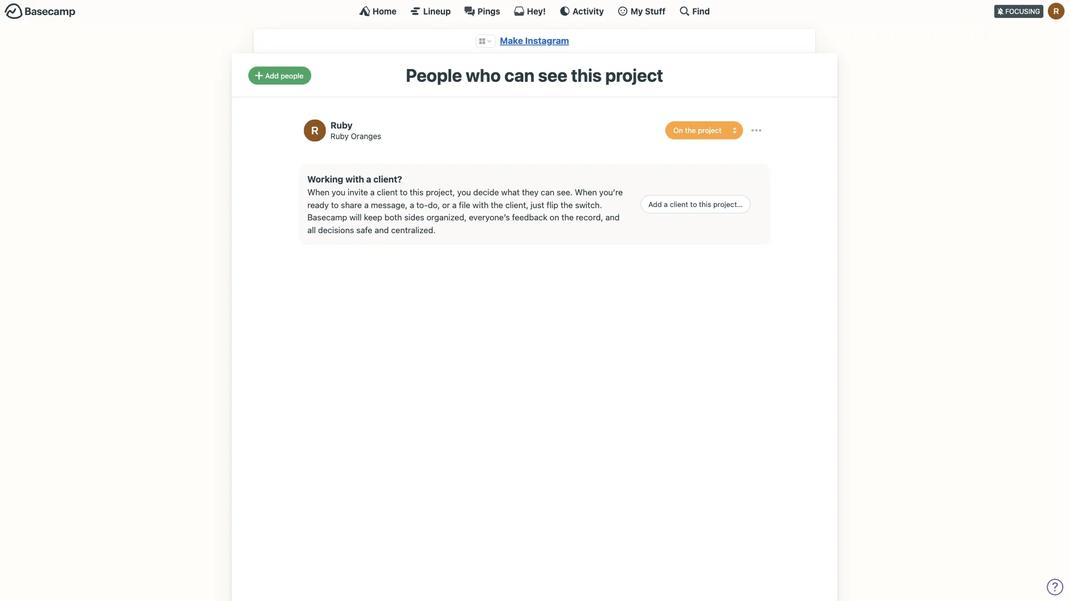Task type: describe. For each thing, give the bounding box(es) containing it.
client,
[[506, 200, 529, 210]]

hey! button
[[514, 6, 546, 17]]

lineup link
[[410, 6, 451, 17]]

1 ruby from the top
[[331, 120, 353, 131]]

basecamp
[[308, 213, 347, 222]]

share
[[341, 200, 362, 210]]

feedback
[[512, 213, 548, 222]]

sides
[[404, 213, 425, 222]]

keep
[[364, 213, 383, 222]]

who
[[466, 64, 501, 85]]

oranges
[[351, 132, 382, 141]]

0 horizontal spatial can
[[505, 64, 535, 85]]

0 horizontal spatial to
[[331, 200, 339, 210]]

activity link
[[560, 6, 604, 17]]

organized,
[[427, 213, 467, 222]]

0 vertical spatial with
[[346, 174, 364, 185]]

pings button
[[464, 6, 501, 17]]

to inside add a client to this project… link
[[691, 200, 697, 208]]

centralized.
[[391, 225, 436, 235]]

add people
[[265, 71, 304, 80]]

my stuff
[[631, 6, 666, 16]]

the up the everyone's
[[491, 200, 503, 210]]

1 horizontal spatial to
[[400, 187, 408, 197]]

safe
[[357, 225, 373, 235]]

0 vertical spatial and
[[606, 213, 620, 222]]

add for add a client to this project…
[[649, 200, 662, 208]]

working with a client? when you invite a client to this project, you decide what they can see. when you're ready to share a message, a to-do, or a file with the client, just flip the switch. basecamp will keep both sides organized, everyone's feedback on the record, and all decisions safe and centralized.
[[308, 174, 623, 235]]

1 you from the left
[[332, 187, 346, 197]]

ruby ruby oranges
[[331, 120, 382, 141]]

add for add people
[[265, 71, 279, 80]]

1 vertical spatial ruby image
[[304, 119, 326, 142]]

hey!
[[527, 6, 546, 16]]

make
[[500, 35, 523, 46]]

both
[[385, 213, 402, 222]]

ready
[[308, 200, 329, 210]]

file
[[459, 200, 471, 210]]

you're
[[600, 187, 623, 197]]

2 when from the left
[[575, 187, 597, 197]]

the right on
[[562, 213, 574, 222]]

see
[[538, 64, 568, 85]]

all
[[308, 225, 316, 235]]

people
[[281, 71, 304, 80]]

2 you from the left
[[457, 187, 471, 197]]

a inside add a client to this project… link
[[664, 200, 668, 208]]

1 vertical spatial with
[[473, 200, 489, 210]]

focusing button
[[995, 0, 1070, 22]]

can inside working with a client? when you invite a client to this project, you decide what they can see. when you're ready to share a message, a to-do, or a file with the client, just flip the switch. basecamp will keep both sides organized, everyone's feedback on the record, and all decisions safe and centralized.
[[541, 187, 555, 197]]

people who can see this project
[[406, 64, 664, 85]]

what
[[501, 187, 520, 197]]

see.
[[557, 187, 573, 197]]

stuff
[[645, 6, 666, 16]]



Task type: vqa. For each thing, say whether or not it's contained in the screenshot.
Keyboard shortcut: ⌘ + / icon
no



Task type: locate. For each thing, give the bounding box(es) containing it.
a
[[366, 174, 372, 185], [370, 187, 375, 197], [364, 200, 369, 210], [410, 200, 414, 210], [452, 200, 457, 210], [664, 200, 668, 208]]

focusing
[[1006, 8, 1041, 15]]

with
[[346, 174, 364, 185], [473, 200, 489, 210]]

when
[[308, 187, 330, 197], [575, 187, 597, 197]]

ruby left oranges at the top left of page
[[331, 132, 349, 141]]

client up message,
[[377, 187, 398, 197]]

0 horizontal spatial when
[[308, 187, 330, 197]]

will
[[350, 213, 362, 222]]

lineup
[[424, 6, 451, 16]]

main element
[[0, 0, 1070, 22]]

to-
[[417, 200, 428, 210]]

1 vertical spatial can
[[541, 187, 555, 197]]

0 vertical spatial can
[[505, 64, 535, 85]]

this right "see"
[[571, 64, 602, 85]]

they
[[522, 187, 539, 197]]

1 horizontal spatial this
[[571, 64, 602, 85]]

1 vertical spatial this
[[410, 187, 424, 197]]

my stuff button
[[618, 6, 666, 17]]

on
[[550, 213, 560, 222]]

you
[[332, 187, 346, 197], [457, 187, 471, 197]]

add a client to this project…
[[649, 200, 743, 208]]

and right record,
[[606, 213, 620, 222]]

switch accounts image
[[4, 3, 76, 20]]

can left "see"
[[505, 64, 535, 85]]

make instagram link
[[500, 35, 569, 46]]

ruby
[[331, 120, 353, 131], [331, 132, 349, 141]]

this for add a client to this project…
[[699, 200, 712, 208]]

1 horizontal spatial and
[[606, 213, 620, 222]]

to up basecamp
[[331, 200, 339, 210]]

1 horizontal spatial with
[[473, 200, 489, 210]]

when up ready
[[308, 187, 330, 197]]

can
[[505, 64, 535, 85], [541, 187, 555, 197]]

add
[[265, 71, 279, 80], [649, 200, 662, 208]]

0 vertical spatial add
[[265, 71, 279, 80]]

everyone's
[[469, 213, 510, 222]]

decisions
[[318, 225, 354, 235]]

pings
[[478, 6, 501, 16]]

working
[[308, 174, 343, 185]]

ruby image
[[1048, 3, 1065, 19], [304, 119, 326, 142]]

client
[[377, 187, 398, 197], [670, 200, 689, 208]]

2 horizontal spatial to
[[691, 200, 697, 208]]

home
[[373, 6, 397, 16]]

project
[[606, 64, 664, 85]]

the down see.
[[561, 200, 573, 210]]

decide
[[473, 187, 499, 197]]

with down the decide in the left top of the page
[[473, 200, 489, 210]]

client inside working with a client? when you invite a client to this project, you decide what they can see. when you're ready to share a message, a to-do, or a file with the client, just flip the switch. basecamp will keep both sides organized, everyone's feedback on the record, and all decisions safe and centralized.
[[377, 187, 398, 197]]

0 horizontal spatial you
[[332, 187, 346, 197]]

0 horizontal spatial and
[[375, 225, 389, 235]]

record,
[[576, 213, 604, 222]]

1 horizontal spatial client
[[670, 200, 689, 208]]

flip
[[547, 200, 559, 210]]

0 vertical spatial ruby
[[331, 120, 353, 131]]

to
[[400, 187, 408, 197], [331, 200, 339, 210], [691, 200, 697, 208]]

1 horizontal spatial add
[[649, 200, 662, 208]]

project…
[[714, 200, 743, 208]]

find
[[693, 6, 710, 16]]

1 horizontal spatial you
[[457, 187, 471, 197]]

and down keep
[[375, 225, 389, 235]]

switch.
[[575, 200, 602, 210]]

and
[[606, 213, 620, 222], [375, 225, 389, 235]]

just
[[531, 200, 545, 210]]

this left project… at the right
[[699, 200, 712, 208]]

2 vertical spatial this
[[699, 200, 712, 208]]

instagram
[[525, 35, 569, 46]]

ruby image left the ruby ruby oranges
[[304, 119, 326, 142]]

1 horizontal spatial can
[[541, 187, 555, 197]]

client?
[[374, 174, 402, 185]]

you up share
[[332, 187, 346, 197]]

add people link
[[248, 67, 312, 85]]

this inside add a client to this project… link
[[699, 200, 712, 208]]

1 vertical spatial client
[[670, 200, 689, 208]]

to left project… at the right
[[691, 200, 697, 208]]

1 vertical spatial add
[[649, 200, 662, 208]]

ruby up oranges at the top left of page
[[331, 120, 353, 131]]

make instagram
[[500, 35, 569, 46]]

people
[[406, 64, 462, 85]]

0 vertical spatial this
[[571, 64, 602, 85]]

1 when from the left
[[308, 187, 330, 197]]

or
[[442, 200, 450, 210]]

ruby image inside focusing popup button
[[1048, 3, 1065, 19]]

0 horizontal spatial ruby image
[[304, 119, 326, 142]]

message,
[[371, 200, 408, 210]]

0 vertical spatial ruby image
[[1048, 3, 1065, 19]]

0 horizontal spatial with
[[346, 174, 364, 185]]

project,
[[426, 187, 455, 197]]

invite
[[348, 187, 368, 197]]

1 horizontal spatial when
[[575, 187, 597, 197]]

2 horizontal spatial this
[[699, 200, 712, 208]]

this inside working with a client? when you invite a client to this project, you decide what they can see. when you're ready to share a message, a to-do, or a file with the client, just flip the switch. basecamp will keep both sides organized, everyone's feedback on the record, and all decisions safe and centralized.
[[410, 187, 424, 197]]

find button
[[679, 6, 710, 17]]

0 vertical spatial client
[[377, 187, 398, 197]]

2 ruby from the top
[[331, 132, 349, 141]]

activity
[[573, 6, 604, 16]]

this
[[571, 64, 602, 85], [410, 187, 424, 197], [699, 200, 712, 208]]

you up the file
[[457, 187, 471, 197]]

this for people who can see this project
[[571, 64, 602, 85]]

do,
[[428, 200, 440, 210]]

add a client to this project… link
[[641, 195, 751, 214]]

can up flip
[[541, 187, 555, 197]]

0 horizontal spatial client
[[377, 187, 398, 197]]

home link
[[359, 6, 397, 17]]

client left project… at the right
[[670, 200, 689, 208]]

ruby image right focusing
[[1048, 3, 1065, 19]]

1 horizontal spatial ruby image
[[1048, 3, 1065, 19]]

1 vertical spatial and
[[375, 225, 389, 235]]

with up invite
[[346, 174, 364, 185]]

when up switch.
[[575, 187, 597, 197]]

my
[[631, 6, 643, 16]]

to up message,
[[400, 187, 408, 197]]

the
[[491, 200, 503, 210], [561, 200, 573, 210], [562, 213, 574, 222]]

0 horizontal spatial add
[[265, 71, 279, 80]]

0 horizontal spatial this
[[410, 187, 424, 197]]

this up to-
[[410, 187, 424, 197]]

1 vertical spatial ruby
[[331, 132, 349, 141]]



